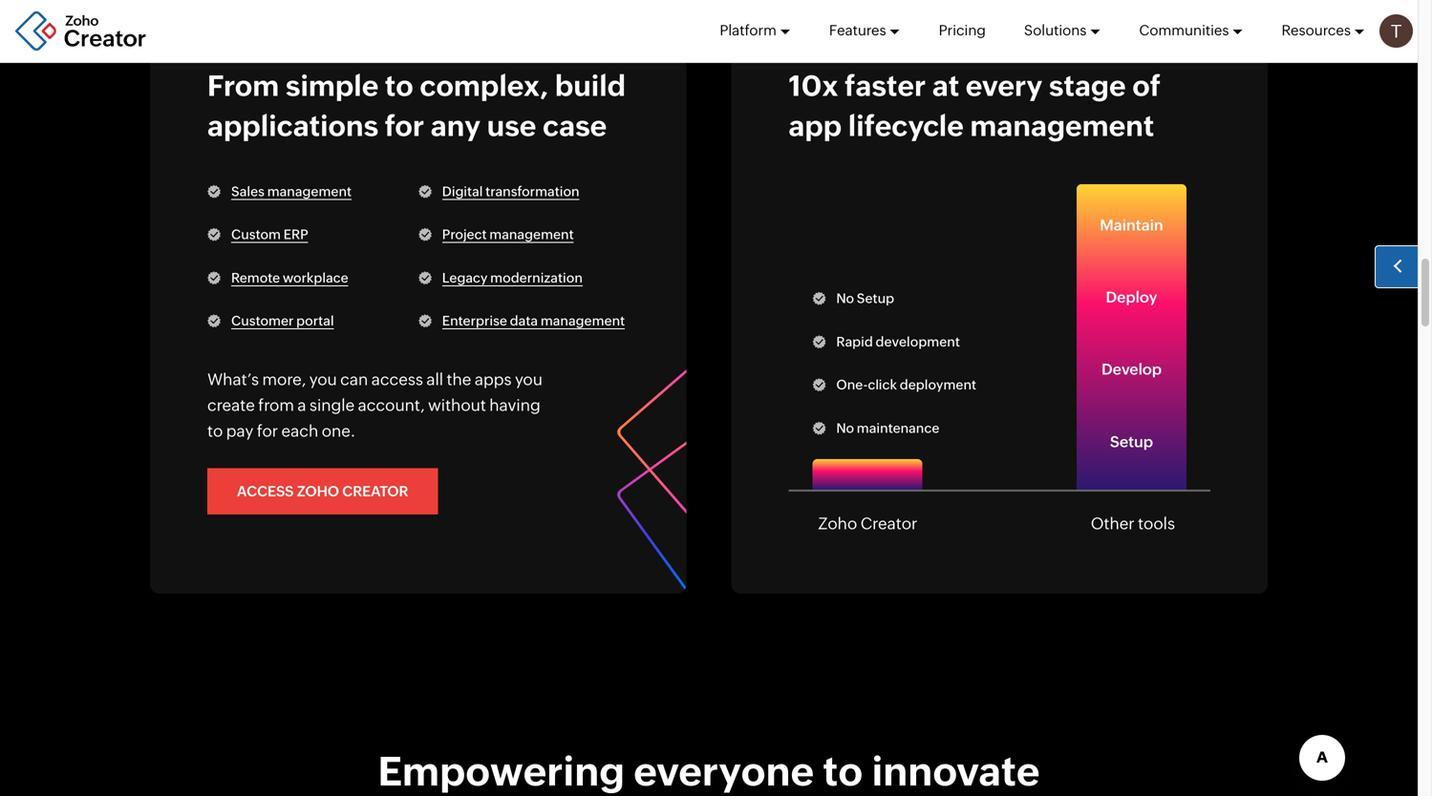 Task type: describe. For each thing, give the bounding box(es) containing it.
empowering
[[378, 749, 625, 795]]

maintenance
[[857, 421, 940, 436]]

features
[[829, 22, 886, 39]]

build
[[555, 69, 626, 102]]

enterprise data management
[[442, 313, 625, 329]]

2 you from the left
[[515, 370, 543, 389]]

click
[[868, 377, 897, 393]]

management inside 10x faster at every stage of app lifecycle management
[[970, 109, 1154, 142]]

other
[[1091, 514, 1135, 533]]

customer portal link
[[231, 313, 334, 330]]

every
[[966, 69, 1043, 102]]

apps
[[475, 370, 512, 389]]

access zoho creator
[[237, 483, 408, 500]]

all
[[426, 370, 443, 389]]

legacy modernization
[[442, 270, 583, 286]]

access
[[371, 370, 423, 389]]

to for from
[[385, 69, 413, 102]]

of
[[1132, 69, 1161, 102]]

one.
[[322, 422, 356, 441]]

transformation
[[486, 184, 580, 199]]

remote workplace link
[[231, 270, 348, 286]]

development
[[876, 334, 960, 350]]

erp
[[283, 227, 308, 242]]

deployment
[[900, 377, 977, 393]]

customer portal
[[231, 313, 334, 329]]

rapid development
[[836, 334, 960, 350]]

rapid
[[836, 334, 873, 350]]

management down 'transformation'
[[489, 227, 574, 242]]

sales management link
[[231, 184, 352, 200]]

what's
[[207, 370, 259, 389]]

0 vertical spatial setup
[[857, 291, 894, 306]]

remote workplace
[[231, 270, 348, 286]]

modernization
[[490, 270, 583, 286]]

data
[[510, 313, 538, 329]]

zoho creator
[[818, 514, 917, 533]]

from simple to complex, build applications for any use case
[[207, 69, 626, 142]]

to for empowering
[[823, 749, 863, 795]]

more,
[[262, 370, 306, 389]]

digital transformation link
[[442, 184, 580, 200]]

remote
[[231, 270, 280, 286]]

creator
[[342, 483, 408, 500]]

without
[[428, 396, 486, 415]]

having
[[489, 396, 541, 415]]

1 horizontal spatial setup
[[1110, 433, 1153, 451]]

zoho inside 'link'
[[297, 483, 339, 500]]

no setup
[[836, 291, 894, 306]]

can
[[340, 370, 368, 389]]

10x faster at every stage of app lifecycle management
[[789, 69, 1161, 142]]

account,
[[358, 396, 425, 415]]

terry turtle image
[[1380, 14, 1413, 48]]

no for no setup
[[836, 291, 854, 306]]

digital
[[442, 184, 483, 199]]

applications
[[207, 109, 379, 142]]

at
[[932, 69, 959, 102]]

one-click deployment
[[836, 377, 977, 393]]

create
[[207, 396, 255, 415]]

use
[[487, 109, 536, 142]]

digital transformation
[[442, 184, 580, 199]]



Task type: locate. For each thing, give the bounding box(es) containing it.
0 vertical spatial zoho
[[297, 483, 339, 500]]

1 vertical spatial to
[[207, 422, 223, 441]]

custom
[[231, 227, 281, 242]]

access
[[237, 483, 294, 500]]

no down one-
[[836, 421, 854, 436]]

one-
[[836, 377, 868, 393]]

custom erp
[[231, 227, 308, 242]]

2 no from the top
[[836, 421, 854, 436]]

0 vertical spatial no
[[836, 291, 854, 306]]

no for no maintenance
[[836, 421, 854, 436]]

sales
[[231, 184, 265, 199]]

0 horizontal spatial you
[[309, 370, 337, 389]]

project management
[[442, 227, 574, 242]]

case
[[543, 109, 607, 142]]

setup
[[857, 291, 894, 306], [1110, 433, 1153, 451]]

legacy modernization link
[[442, 270, 583, 286]]

for down from
[[257, 422, 278, 441]]

0 horizontal spatial to
[[207, 422, 223, 441]]

single
[[309, 396, 355, 415]]

management up erp
[[267, 184, 352, 199]]

lifecycle
[[848, 109, 964, 142]]

resources
[[1282, 22, 1351, 39]]

for left any
[[385, 109, 424, 142]]

stage
[[1049, 69, 1126, 102]]

no maintenance
[[836, 421, 940, 436]]

platform
[[720, 22, 777, 39]]

workplace
[[283, 270, 348, 286]]

no up rapid
[[836, 291, 854, 306]]

0 horizontal spatial for
[[257, 422, 278, 441]]

you
[[309, 370, 337, 389], [515, 370, 543, 389]]

zoho right access
[[297, 483, 339, 500]]

each
[[281, 422, 318, 441]]

deploy
[[1106, 289, 1157, 306]]

custom erp link
[[231, 227, 308, 243]]

innovate
[[872, 749, 1040, 795]]

solutions
[[1024, 22, 1087, 39]]

simple
[[286, 69, 379, 102]]

0 horizontal spatial setup
[[857, 291, 894, 306]]

zoho left creator
[[818, 514, 857, 533]]

for inside the from simple to complex, build applications for any use case
[[385, 109, 424, 142]]

for inside what's more, you can access all the apps you create from a single account, without having to pay for each one.
[[257, 422, 278, 441]]

1 vertical spatial no
[[836, 421, 854, 436]]

to inside the from simple to complex, build applications for any use case
[[385, 69, 413, 102]]

management down stage
[[970, 109, 1154, 142]]

for
[[385, 109, 424, 142], [257, 422, 278, 441]]

pricing link
[[939, 0, 986, 61]]

enterprise data management link
[[442, 313, 625, 330]]

portal
[[296, 313, 334, 329]]

communities
[[1139, 22, 1229, 39]]

2 vertical spatial to
[[823, 749, 863, 795]]

1 no from the top
[[836, 291, 854, 306]]

maintain
[[1100, 216, 1163, 234]]

develop
[[1102, 361, 1162, 378]]

app
[[789, 109, 842, 142]]

pay
[[226, 422, 254, 441]]

to inside what's more, you can access all the apps you create from a single account, without having to pay for each one.
[[207, 422, 223, 441]]

you up having
[[515, 370, 543, 389]]

a
[[297, 396, 306, 415]]

1 horizontal spatial for
[[385, 109, 424, 142]]

to
[[385, 69, 413, 102], [207, 422, 223, 441], [823, 749, 863, 795]]

1 you from the left
[[309, 370, 337, 389]]

management
[[970, 109, 1154, 142], [267, 184, 352, 199], [489, 227, 574, 242], [541, 313, 625, 329]]

no
[[836, 291, 854, 306], [836, 421, 854, 436]]

zoho creator logo image
[[14, 10, 148, 52]]

from
[[258, 396, 294, 415]]

1 vertical spatial setup
[[1110, 433, 1153, 451]]

setup down develop
[[1110, 433, 1153, 451]]

customer
[[231, 313, 294, 329]]

zoho
[[297, 483, 339, 500], [818, 514, 857, 533]]

2 horizontal spatial to
[[823, 749, 863, 795]]

10x
[[789, 69, 838, 102]]

creator
[[861, 514, 917, 533]]

you up "single"
[[309, 370, 337, 389]]

enterprise
[[442, 313, 507, 329]]

what's more, you can access all the apps you create from a single account, without having to pay for each one.
[[207, 370, 543, 441]]

faster
[[845, 69, 926, 102]]

1 horizontal spatial zoho
[[818, 514, 857, 533]]

1 vertical spatial zoho
[[818, 514, 857, 533]]

everyone
[[634, 749, 814, 795]]

any
[[431, 109, 481, 142]]

empowering everyone to innovate
[[378, 749, 1040, 795]]

management right data
[[541, 313, 625, 329]]

1 horizontal spatial to
[[385, 69, 413, 102]]

project management link
[[442, 227, 574, 243]]

other tools
[[1091, 514, 1175, 533]]

project
[[442, 227, 487, 242]]

legacy
[[442, 270, 488, 286]]

sales management
[[231, 184, 352, 199]]

complex,
[[420, 69, 549, 102]]

0 horizontal spatial zoho
[[297, 483, 339, 500]]

1 vertical spatial for
[[257, 422, 278, 441]]

pricing
[[939, 22, 986, 39]]

tools
[[1138, 514, 1175, 533]]

0 vertical spatial for
[[385, 109, 424, 142]]

the
[[447, 370, 471, 389]]

setup up rapid
[[857, 291, 894, 306]]

access zoho creator link
[[207, 468, 438, 515]]

1 horizontal spatial you
[[515, 370, 543, 389]]

0 vertical spatial to
[[385, 69, 413, 102]]

from
[[207, 69, 279, 102]]



Task type: vqa. For each thing, say whether or not it's contained in the screenshot.
Customers in the top of the page
no



